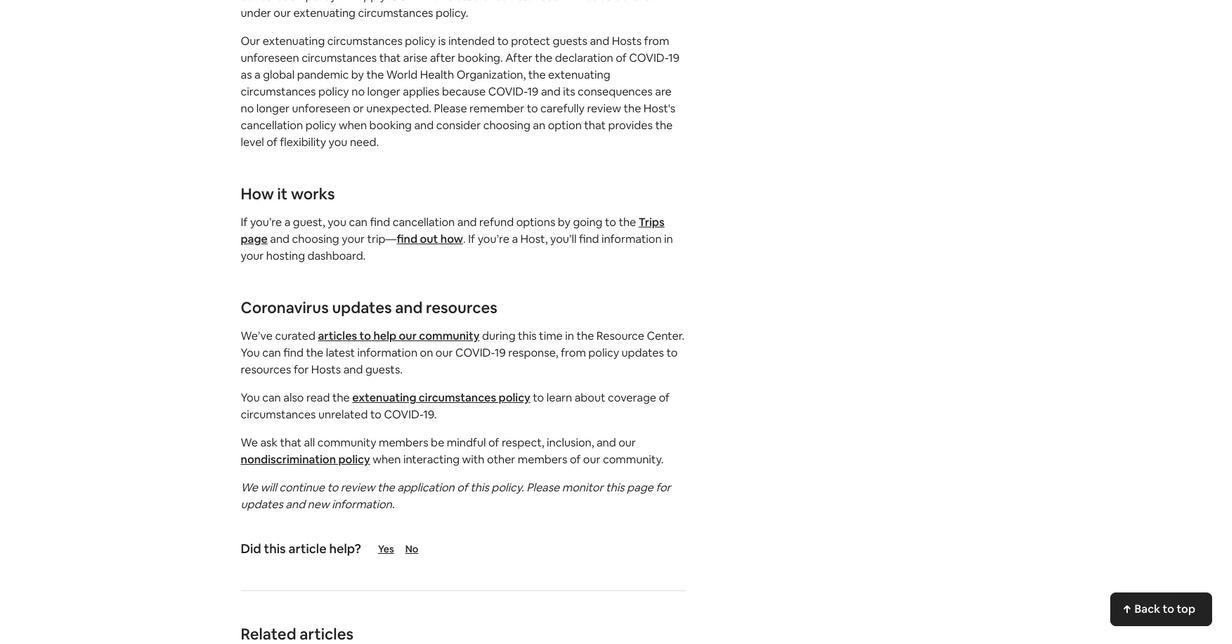 Task type: describe. For each thing, give the bounding box(es) containing it.
our up community.
[[619, 436, 636, 451]]

you can also read the extenuating circumstances policy
[[241, 391, 530, 406]]

during
[[482, 329, 516, 344]]

the left latest
[[306, 346, 323, 361]]

hosts inside our extenuating circumstances policy is intended to protect guests and hosts from unforeseen circumstances that arise after booking. after the declaration of covid-19 as a global pandemic by the world health organization, the extenuating circumstances policy no longer applies because covid-19 and its consequences are no longer unforeseen or unexpected. please remember to carefully review the host's cancellation policy when booking and consider choosing an option that provides the level of flexibility you need.
[[612, 34, 642, 48]]

1 vertical spatial 19
[[527, 84, 539, 99]]

all
[[304, 436, 315, 451]]

help?
[[329, 541, 361, 557]]

1 horizontal spatial that
[[379, 51, 401, 65]]

0 horizontal spatial no
[[241, 101, 254, 116]]

global
[[263, 67, 295, 82]]

1 vertical spatial extenuating
[[548, 67, 610, 82]]

of down inclusion,
[[570, 453, 581, 467]]

time
[[539, 329, 563, 344]]

find out how link
[[397, 232, 463, 247]]

be
[[431, 436, 444, 451]]

our extenuating circumstances policy is intended to protect guests and hosts from unforeseen circumstances that arise after booking. after the declaration of covid-19 as a global pandemic by the world health organization, the extenuating circumstances policy no longer applies because covid-19 and its consequences are no longer unforeseen or unexpected. please remember to carefully review the host's cancellation policy when booking and consider choosing an option that provides the level of flexibility you need.
[[241, 34, 680, 150]]

for inside we will continue to review the application of this policy. please monitor this page for updates and new information.
[[656, 481, 671, 495]]

0 vertical spatial can
[[349, 215, 368, 230]]

coverage
[[608, 391, 656, 406]]

you inside during this time in the resource center. you can find the latest information on our covid-19 response, from policy updates to resources for hosts and guests.
[[241, 346, 260, 361]]

and up declaration
[[590, 34, 610, 48]]

extenuating circumstances policy link
[[352, 391, 530, 406]]

trips page
[[241, 215, 665, 247]]

1 vertical spatial longer
[[256, 101, 290, 116]]

consequences
[[578, 84, 653, 99]]

we will continue to review the application of this policy. please monitor this page for updates and new information.
[[241, 481, 671, 512]]

option
[[548, 118, 582, 133]]

0 vertical spatial extenuating
[[263, 34, 325, 48]]

level
[[241, 135, 264, 150]]

no
[[405, 543, 418, 556]]

carefully
[[541, 101, 585, 116]]

choosing inside our extenuating circumstances policy is intended to protect guests and hosts from unforeseen circumstances that arise after booking. after the declaration of covid-19 as a global pandemic by the world health organization, the extenuating circumstances policy no longer applies because covid-19 and its consequences are no longer unforeseen or unexpected. please remember to carefully review the host's cancellation policy when booking and consider choosing an option that provides the level of flexibility you need.
[[483, 118, 531, 133]]

because
[[442, 84, 486, 99]]

the left world
[[366, 67, 384, 82]]

1 horizontal spatial your
[[342, 232, 365, 247]]

when inside our extenuating circumstances policy is intended to protect guests and hosts from unforeseen circumstances that arise after booking. after the declaration of covid-19 as a global pandemic by the world health organization, the extenuating circumstances policy no longer applies because covid-19 and its consequences are no longer unforeseen or unexpected. please remember to carefully review the host's cancellation policy when booking and consider choosing an option that provides the level of flexibility you need.
[[339, 118, 367, 133]]

to left help
[[360, 329, 371, 344]]

center.
[[647, 329, 685, 344]]

trips page link
[[241, 215, 665, 247]]

can inside during this time in the resource center. you can find the latest information on our covid-19 response, from policy updates to resources for hosts and guests.
[[262, 346, 281, 361]]

0 vertical spatial community
[[419, 329, 480, 344]]

ask
[[260, 436, 278, 451]]

policy left learn
[[499, 391, 530, 406]]

is
[[438, 34, 446, 48]]

to learn about coverage of circumstances unrelated to covid-19.
[[241, 391, 670, 422]]

back to top button
[[1111, 593, 1212, 627]]

organization,
[[457, 67, 526, 82]]

we've
[[241, 329, 273, 344]]

19.
[[423, 408, 437, 422]]

inclusion,
[[547, 436, 594, 451]]

the down host's
[[655, 118, 673, 133]]

community.
[[603, 453, 664, 467]]

out
[[420, 232, 438, 247]]

policy up "arise"
[[405, 34, 436, 48]]

circumstances up world
[[327, 34, 403, 48]]

1 vertical spatial cancellation
[[393, 215, 455, 230]]

1 vertical spatial you
[[328, 215, 346, 230]]

2 vertical spatial extenuating
[[352, 391, 416, 406]]

need.
[[350, 135, 379, 150]]

this left 'policy.'
[[470, 481, 489, 495]]

and choosing your trip— find out how
[[268, 232, 463, 247]]

how it works
[[241, 184, 335, 204]]

to inside button
[[1163, 602, 1174, 617]]

applies
[[403, 84, 440, 99]]

respect,
[[502, 436, 544, 451]]

the down after
[[528, 67, 546, 82]]

mindful
[[447, 436, 486, 451]]

as
[[241, 67, 252, 82]]

2 you from the top
[[241, 391, 260, 406]]

to inside we will continue to review the application of this policy. please monitor this page for updates and new information.
[[327, 481, 338, 495]]

yes button
[[378, 543, 394, 556]]

0 vertical spatial updates
[[332, 298, 392, 318]]

new
[[308, 498, 329, 512]]

remember
[[470, 101, 524, 116]]

read
[[306, 391, 330, 406]]

and up articles to help our community link
[[395, 298, 423, 318]]

guest,
[[293, 215, 325, 230]]

find inside '. if you're a host, you'll find information in your hosting dashboard.'
[[579, 232, 599, 247]]

policy down pandemic
[[318, 84, 349, 99]]

after
[[505, 51, 533, 65]]

protect
[[511, 34, 550, 48]]

host,
[[520, 232, 548, 247]]

its
[[563, 84, 575, 99]]

if inside '. if you're a host, you'll find information in your hosting dashboard.'
[[468, 232, 475, 247]]

continue
[[279, 481, 325, 495]]

the right 'time'
[[577, 329, 594, 344]]

are
[[655, 84, 672, 99]]

circumstances up 19.
[[419, 391, 496, 406]]

it
[[277, 184, 288, 204]]

policy.
[[492, 481, 524, 495]]

options
[[516, 215, 555, 230]]

2 horizontal spatial 19
[[668, 51, 680, 65]]

trips
[[639, 215, 665, 230]]

trip—
[[367, 232, 397, 247]]

to up an
[[527, 101, 538, 116]]

of up other
[[488, 436, 499, 451]]

provides
[[608, 118, 653, 133]]

2 horizontal spatial that
[[584, 118, 606, 133]]

policy inside the we ask that all community members be mindful of respect, inclusion, and our nondiscrimination policy when interacting with other members of our community.
[[338, 453, 370, 467]]

application
[[397, 481, 455, 495]]

hosting
[[266, 249, 305, 264]]

declaration
[[555, 51, 613, 65]]

a inside our extenuating circumstances policy is intended to protect guests and hosts from unforeseen circumstances that arise after booking. after the declaration of covid-19 as a global pandemic by the world health organization, the extenuating circumstances policy no longer applies because covid-19 and its consequences are no longer unforeseen or unexpected. please remember to carefully review the host's cancellation policy when booking and consider choosing an option that provides the level of flexibility you need.
[[254, 67, 261, 82]]

going
[[573, 215, 603, 230]]

with
[[462, 453, 485, 467]]

0 vertical spatial longer
[[367, 84, 400, 99]]

other
[[487, 453, 515, 467]]

on
[[420, 346, 433, 361]]

latest
[[326, 346, 355, 361]]

this right monitor
[[606, 481, 625, 495]]

policy inside during this time in the resource center. you can find the latest information on our covid-19 response, from policy updates to resources for hosts and guests.
[[588, 346, 619, 361]]

the inside we will continue to review the application of this policy. please monitor this page for updates and new information.
[[377, 481, 395, 495]]

intended
[[448, 34, 495, 48]]

learn
[[547, 391, 572, 406]]

this right did on the bottom
[[264, 541, 286, 557]]

circumstances inside to learn about coverage of circumstances unrelated to covid-19.
[[241, 408, 316, 422]]

covid- up are
[[629, 51, 668, 65]]

please inside our extenuating circumstances policy is intended to protect guests and hosts from unforeseen circumstances that arise after booking. after the declaration of covid-19 as a global pandemic by the world health organization, the extenuating circumstances policy no longer applies because covid-19 and its consequences are no longer unforeseen or unexpected. please remember to carefully review the host's cancellation policy when booking and consider choosing an option that provides the level of flexibility you need.
[[434, 101, 467, 116]]

to up after
[[497, 34, 509, 48]]

nondiscrimination
[[241, 453, 336, 467]]

the up unrelated
[[332, 391, 350, 406]]

our
[[241, 34, 260, 48]]

the left trips
[[619, 215, 636, 230]]

article
[[289, 541, 327, 557]]

please inside we will continue to review the application of this policy. please monitor this page for updates and new information.
[[527, 481, 560, 495]]

booking
[[369, 118, 412, 133]]

0 vertical spatial unforeseen
[[241, 51, 299, 65]]

of inside our extenuating circumstances policy is intended to protect guests and hosts from unforeseen circumstances that arise after booking. after the declaration of covid-19 as a global pandemic by the world health organization, the extenuating circumstances policy no longer applies because covid-19 and its consequences are no longer unforeseen or unexpected. please remember to carefully review the host's cancellation policy when booking and consider choosing an option that provides the level of flexibility you need.
[[616, 51, 627, 65]]

covid- up remember
[[488, 84, 527, 99]]

information.
[[332, 498, 395, 512]]

this inside during this time in the resource center. you can find the latest information on our covid-19 response, from policy updates to resources for hosts and guests.
[[518, 329, 537, 344]]

also
[[283, 391, 304, 406]]

you'll
[[550, 232, 577, 247]]



Task type: locate. For each thing, give the bounding box(es) containing it.
0 vertical spatial that
[[379, 51, 401, 65]]

review inside we will continue to review the application of this policy. please monitor this page for updates and new information.
[[341, 481, 375, 495]]

you left need.
[[329, 135, 347, 150]]

0 horizontal spatial for
[[294, 363, 309, 377]]

0 horizontal spatial please
[[434, 101, 467, 116]]

1 horizontal spatial a
[[284, 215, 291, 230]]

of
[[616, 51, 627, 65], [659, 391, 670, 406], [488, 436, 499, 451], [570, 453, 581, 467], [457, 481, 468, 495]]

resources inside during this time in the resource center. you can find the latest information on our covid-19 response, from policy updates to resources for hosts and guests.
[[241, 363, 291, 377]]

how
[[241, 184, 274, 204]]

page inside we will continue to review the application of this policy. please monitor this page for updates and new information.
[[627, 481, 653, 495]]

you inside our extenuating circumstances policy is intended to protect guests and hosts from unforeseen circumstances that arise after booking. after the declaration of covid-19 as a global pandemic by the world health organization, the extenuating circumstances policy no longer applies because covid-19 and its consequences are no longer unforeseen or unexpected. please remember to carefully review the host's cancellation policy when booking and consider choosing an option that provides the level of flexibility you need.
[[329, 135, 347, 150]]

in
[[664, 232, 673, 247], [565, 329, 574, 344]]

information
[[602, 232, 662, 247], [357, 346, 418, 361]]

by up 'you'll'
[[558, 215, 571, 230]]

when left interacting
[[373, 453, 401, 467]]

review inside our extenuating circumstances policy is intended to protect guests and hosts from unforeseen circumstances that arise after booking. after the declaration of covid-19 as a global pandemic by the world health organization, the extenuating circumstances policy no longer applies because covid-19 and its consequences are no longer unforeseen or unexpected. please remember to carefully review the host's cancellation policy when booking and consider choosing an option that provides the level of flexibility you need.
[[587, 101, 621, 116]]

to up new
[[327, 481, 338, 495]]

updates
[[332, 298, 392, 318], [622, 346, 664, 361], [241, 498, 283, 512]]

0 horizontal spatial 19
[[495, 346, 506, 361]]

2 we from the top
[[241, 481, 258, 495]]

community inside the we ask that all community members be mindful of respect, inclusion, and our nondiscrimination policy when interacting with other members of our community.
[[317, 436, 376, 451]]

1 horizontal spatial choosing
[[483, 118, 531, 133]]

from up are
[[644, 34, 669, 48]]

0 vertical spatial review
[[587, 101, 621, 116]]

1 vertical spatial page
[[627, 481, 653, 495]]

covid- down during
[[455, 346, 495, 361]]

unexpected.
[[366, 101, 432, 116]]

0 horizontal spatial community
[[317, 436, 376, 451]]

of inside we will continue to review the application of this policy. please monitor this page for updates and new information.
[[457, 481, 468, 495]]

and inside the we ask that all community members be mindful of respect, inclusion, and our nondiscrimination policy when interacting with other members of our community.
[[597, 436, 616, 451]]

and up .
[[457, 215, 477, 230]]

0 horizontal spatial choosing
[[292, 232, 339, 247]]

1 vertical spatial information
[[357, 346, 418, 361]]

and down latest
[[343, 363, 363, 377]]

of up "consequences"
[[616, 51, 627, 65]]

we
[[241, 436, 258, 451], [241, 481, 258, 495]]

choosing down remember
[[483, 118, 531, 133]]

0 horizontal spatial in
[[565, 329, 574, 344]]

0 vertical spatial in
[[664, 232, 673, 247]]

our right on
[[436, 346, 453, 361]]

19 up an
[[527, 84, 539, 99]]

response,
[[508, 346, 558, 361]]

a right as
[[254, 67, 261, 82]]

1 vertical spatial your
[[241, 249, 264, 264]]

extenuating down declaration
[[548, 67, 610, 82]]

1 horizontal spatial in
[[664, 232, 673, 247]]

updates down resource
[[622, 346, 664, 361]]

covid-
[[629, 51, 668, 65], [488, 84, 527, 99], [455, 346, 495, 361], [384, 408, 423, 422]]

we ask that all community members be mindful of respect, inclusion, and our nondiscrimination policy when interacting with other members of our community.
[[241, 436, 664, 467]]

health
[[420, 67, 454, 82]]

1 horizontal spatial when
[[373, 453, 401, 467]]

policy down resource
[[588, 346, 619, 361]]

community up on
[[419, 329, 480, 344]]

back
[[1135, 602, 1160, 617]]

resources up during this time in the resource center. you can find the latest information on our covid-19 response, from policy updates to resources for hosts and guests.
[[426, 298, 497, 318]]

1 horizontal spatial information
[[602, 232, 662, 247]]

this up response,
[[518, 329, 537, 344]]

the down protect
[[535, 51, 553, 65]]

0 vertical spatial you
[[241, 346, 260, 361]]

2 horizontal spatial a
[[512, 232, 518, 247]]

hosts
[[612, 34, 642, 48], [311, 363, 341, 377]]

circumstances down also
[[241, 408, 316, 422]]

this
[[518, 329, 537, 344], [470, 481, 489, 495], [606, 481, 625, 495], [264, 541, 286, 557]]

information inside '. if you're a host, you'll find information in your hosting dashboard.'
[[602, 232, 662, 247]]

1 vertical spatial by
[[558, 215, 571, 230]]

policy up of flexibility
[[305, 118, 336, 133]]

unforeseen down pandemic
[[292, 101, 351, 116]]

the
[[535, 51, 553, 65], [366, 67, 384, 82], [528, 67, 546, 82], [624, 101, 641, 116], [655, 118, 673, 133], [619, 215, 636, 230], [577, 329, 594, 344], [306, 346, 323, 361], [332, 391, 350, 406], [377, 481, 395, 495]]

updates inside during this time in the resource center. you can find the latest information on our covid-19 response, from policy updates to resources for hosts and guests.
[[622, 346, 664, 361]]

and inside during this time in the resource center. you can find the latest information on our covid-19 response, from policy updates to resources for hosts and guests.
[[343, 363, 363, 377]]

1 vertical spatial unforeseen
[[292, 101, 351, 116]]

information inside during this time in the resource center. you can find the latest information on our covid-19 response, from policy updates to resources for hosts and guests.
[[357, 346, 418, 361]]

refund
[[479, 215, 514, 230]]

the up information.
[[377, 481, 395, 495]]

no up or
[[352, 84, 365, 99]]

resources down we've
[[241, 363, 291, 377]]

or
[[353, 101, 364, 116]]

and left "its"
[[541, 84, 561, 99]]

to right going
[[605, 215, 616, 230]]

1 vertical spatial can
[[262, 346, 281, 361]]

after
[[430, 51, 456, 65]]

for inside during this time in the resource center. you can find the latest information on our covid-19 response, from policy updates to resources for hosts and guests.
[[294, 363, 309, 377]]

world
[[386, 67, 418, 82]]

to down the you can also read the extenuating circumstances policy
[[370, 408, 382, 422]]

resource
[[597, 329, 644, 344]]

our inside during this time in the resource center. you can find the latest information on our covid-19 response, from policy updates to resources for hosts and guests.
[[436, 346, 453, 361]]

booking.
[[458, 51, 503, 65]]

by up or
[[351, 67, 364, 82]]

the up provides
[[624, 101, 641, 116]]

2 vertical spatial updates
[[241, 498, 283, 512]]

that up world
[[379, 51, 401, 65]]

1 you from the top
[[241, 346, 260, 361]]

in right 'time'
[[565, 329, 574, 344]]

page
[[241, 232, 268, 247], [627, 481, 653, 495]]

choosing down the guest,
[[292, 232, 339, 247]]

page down community.
[[627, 481, 653, 495]]

when inside the we ask that all community members be mindful of respect, inclusion, and our nondiscrimination policy when interacting with other members of our community.
[[373, 453, 401, 467]]

review down "consequences"
[[587, 101, 621, 116]]

a left host,
[[512, 232, 518, 247]]

0 vertical spatial you
[[329, 135, 347, 150]]

to left learn
[[533, 391, 544, 406]]

no button
[[405, 543, 446, 556]]

1 vertical spatial we
[[241, 481, 258, 495]]

we've curated articles to help our community
[[241, 329, 480, 344]]

covid- down the you can also read the extenuating circumstances policy
[[384, 408, 423, 422]]

0 horizontal spatial page
[[241, 232, 268, 247]]

during this time in the resource center. you can find the latest information on our covid-19 response, from policy updates to resources for hosts and guests.
[[241, 329, 685, 377]]

1 vertical spatial a
[[284, 215, 291, 230]]

from inside our extenuating circumstances policy is intended to protect guests and hosts from unforeseen circumstances that arise after booking. after the declaration of covid-19 as a global pandemic by the world health organization, the extenuating circumstances policy no longer applies because covid-19 and its consequences are no longer unforeseen or unexpected. please remember to carefully review the host's cancellation policy when booking and consider choosing an option that provides the level of flexibility you need.
[[644, 34, 669, 48]]

you down we've
[[241, 346, 260, 361]]

help
[[374, 329, 396, 344]]

we left will
[[241, 481, 258, 495]]

will
[[260, 481, 277, 495]]

2 vertical spatial 19
[[495, 346, 506, 361]]

find up the trip—
[[370, 215, 390, 230]]

that inside the we ask that all community members be mindful of respect, inclusion, and our nondiscrimination policy when interacting with other members of our community.
[[280, 436, 302, 451]]

19 down during
[[495, 346, 506, 361]]

a left the guest,
[[284, 215, 291, 230]]

your left hosting
[[241, 249, 264, 264]]

information down trips
[[602, 232, 662, 247]]

2 horizontal spatial extenuating
[[548, 67, 610, 82]]

0 horizontal spatial by
[[351, 67, 364, 82]]

0 vertical spatial choosing
[[483, 118, 531, 133]]

hosts down latest
[[311, 363, 341, 377]]

we inside we will continue to review the application of this policy. please monitor this page for updates and new information.
[[241, 481, 258, 495]]

longer up unexpected.
[[367, 84, 400, 99]]

updates inside we will continue to review the application of this policy. please monitor this page for updates and new information.
[[241, 498, 283, 512]]

longer down global
[[256, 101, 290, 116]]

can up and choosing your trip— find out how
[[349, 215, 368, 230]]

cancellation up out
[[393, 215, 455, 230]]

extenuating down guests.
[[352, 391, 416, 406]]

if down how
[[241, 215, 248, 230]]

0 vertical spatial resources
[[426, 298, 497, 318]]

of right coverage
[[659, 391, 670, 406]]

find inside during this time in the resource center. you can find the latest information on our covid-19 response, from policy updates to resources for hosts and guests.
[[283, 346, 304, 361]]

1 vertical spatial choosing
[[292, 232, 339, 247]]

2 vertical spatial a
[[512, 232, 518, 247]]

members up interacting
[[379, 436, 428, 451]]

1 horizontal spatial for
[[656, 481, 671, 495]]

1 horizontal spatial if
[[468, 232, 475, 247]]

0 vertical spatial if
[[241, 215, 248, 230]]

curated
[[275, 329, 315, 344]]

guests
[[553, 34, 588, 48]]

did
[[241, 541, 261, 557]]

coronavirus
[[241, 298, 329, 318]]

of flexibility
[[267, 135, 326, 150]]

0 vertical spatial you're
[[250, 215, 282, 230]]

1 we from the top
[[241, 436, 258, 451]]

1 horizontal spatial longer
[[367, 84, 400, 99]]

0 vertical spatial hosts
[[612, 34, 642, 48]]

0 horizontal spatial longer
[[256, 101, 290, 116]]

can
[[349, 215, 368, 230], [262, 346, 281, 361], [262, 391, 281, 406]]

0 horizontal spatial hosts
[[311, 363, 341, 377]]

1 vertical spatial review
[[341, 481, 375, 495]]

that
[[379, 51, 401, 65], [584, 118, 606, 133], [280, 436, 302, 451]]

to down center.
[[667, 346, 678, 361]]

0 vertical spatial members
[[379, 436, 428, 451]]

we left ask
[[241, 436, 258, 451]]

members down respect, at bottom left
[[518, 453, 567, 467]]

by inside our extenuating circumstances policy is intended to protect guests and hosts from unforeseen circumstances that arise after booking. after the declaration of covid-19 as a global pandemic by the world health organization, the extenuating circumstances policy no longer applies because covid-19 and its consequences are no longer unforeseen or unexpected. please remember to carefully review the host's cancellation policy when booking and consider choosing an option that provides the level of flexibility you need.
[[351, 67, 364, 82]]

1 vertical spatial if
[[468, 232, 475, 247]]

your inside '. if you're a host, you'll find information in your hosting dashboard.'
[[241, 249, 264, 264]]

you're inside '. if you're a host, you'll find information in your hosting dashboard.'
[[478, 232, 510, 247]]

community down unrelated
[[317, 436, 376, 451]]

0 vertical spatial by
[[351, 67, 364, 82]]

1 vertical spatial updates
[[622, 346, 664, 361]]

if right .
[[468, 232, 475, 247]]

0 horizontal spatial from
[[561, 346, 586, 361]]

to
[[497, 34, 509, 48], [527, 101, 538, 116], [605, 215, 616, 230], [360, 329, 371, 344], [667, 346, 678, 361], [533, 391, 544, 406], [370, 408, 382, 422], [327, 481, 338, 495], [1163, 602, 1174, 617]]

0 vertical spatial we
[[241, 436, 258, 451]]

0 horizontal spatial your
[[241, 249, 264, 264]]

by
[[351, 67, 364, 82], [558, 215, 571, 230]]

from inside during this time in the resource center. you can find the latest information on our covid-19 response, from policy updates to resources for hosts and guests.
[[561, 346, 586, 361]]

circumstances
[[327, 34, 403, 48], [302, 51, 377, 65], [241, 84, 316, 99], [419, 391, 496, 406], [241, 408, 316, 422]]

0 vertical spatial a
[[254, 67, 261, 82]]

for down community.
[[656, 481, 671, 495]]

our down inclusion,
[[583, 453, 601, 467]]

pandemic
[[297, 67, 349, 82]]

host's
[[644, 101, 676, 116]]

in inside '. if you're a host, you'll find information in your hosting dashboard.'
[[664, 232, 673, 247]]

articles
[[318, 329, 357, 344]]

1 vertical spatial please
[[527, 481, 560, 495]]

0 horizontal spatial information
[[357, 346, 418, 361]]

policy up information.
[[338, 453, 370, 467]]

when down or
[[339, 118, 367, 133]]

of inside to learn about coverage of circumstances unrelated to covid-19.
[[659, 391, 670, 406]]

0 horizontal spatial that
[[280, 436, 302, 451]]

19 inside during this time in the resource center. you can find the latest information on our covid-19 response, from policy updates to resources for hosts and guests.
[[495, 346, 506, 361]]

1 vertical spatial members
[[518, 453, 567, 467]]

find
[[370, 215, 390, 230], [397, 232, 417, 247], [579, 232, 599, 247], [283, 346, 304, 361]]

circumstances up pandemic
[[302, 51, 377, 65]]

in down trips
[[664, 232, 673, 247]]

covid- inside during this time in the resource center. you can find the latest information on our covid-19 response, from policy updates to resources for hosts and guests.
[[455, 346, 495, 361]]

works
[[291, 184, 335, 204]]

and down unexpected.
[[414, 118, 434, 133]]

you're
[[250, 215, 282, 230], [478, 232, 510, 247]]

0 horizontal spatial you're
[[250, 215, 282, 230]]

0 vertical spatial please
[[434, 101, 467, 116]]

and up hosting
[[270, 232, 290, 247]]

1 horizontal spatial extenuating
[[352, 391, 416, 406]]

dashboard.
[[307, 249, 366, 264]]

guests.
[[365, 363, 403, 377]]

members
[[379, 436, 428, 451], [518, 453, 567, 467]]

1 vertical spatial hosts
[[311, 363, 341, 377]]

0 vertical spatial information
[[602, 232, 662, 247]]

1 vertical spatial for
[[656, 481, 671, 495]]

1 horizontal spatial from
[[644, 34, 669, 48]]

1 vertical spatial from
[[561, 346, 586, 361]]

1 horizontal spatial by
[[558, 215, 571, 230]]

extenuating
[[263, 34, 325, 48], [548, 67, 610, 82], [352, 391, 416, 406]]

1 horizontal spatial page
[[627, 481, 653, 495]]

if you're a guest, you can find cancellation and refund options by going to the
[[241, 215, 639, 230]]

0 horizontal spatial members
[[379, 436, 428, 451]]

coronavirus updates and resources
[[241, 298, 497, 318]]

page inside trips page
[[241, 232, 268, 247]]

.
[[463, 232, 466, 247]]

choosing
[[483, 118, 531, 133], [292, 232, 339, 247]]

1 horizontal spatial 19
[[527, 84, 539, 99]]

a inside '. if you're a host, you'll find information in your hosting dashboard.'
[[512, 232, 518, 247]]

0 vertical spatial 19
[[668, 51, 680, 65]]

2 vertical spatial can
[[262, 391, 281, 406]]

consider
[[436, 118, 481, 133]]

cancellation
[[241, 118, 303, 133], [393, 215, 455, 230]]

of down with
[[457, 481, 468, 495]]

please right 'policy.'
[[527, 481, 560, 495]]

0 vertical spatial no
[[352, 84, 365, 99]]

1 vertical spatial that
[[584, 118, 606, 133]]

0 horizontal spatial if
[[241, 215, 248, 230]]

1 horizontal spatial no
[[352, 84, 365, 99]]

hosts inside during this time in the resource center. you can find the latest information on our covid-19 response, from policy updates to resources for hosts and guests.
[[311, 363, 341, 377]]

from
[[644, 34, 669, 48], [561, 346, 586, 361]]

find left out
[[397, 232, 417, 247]]

cancellation inside our extenuating circumstances policy is intended to protect guests and hosts from unforeseen circumstances that arise after booking. after the declaration of covid-19 as a global pandemic by the world health organization, the extenuating circumstances policy no longer applies because covid-19 and its consequences are no longer unforeseen or unexpected. please remember to carefully review the host's cancellation policy when booking and consider choosing an option that provides the level of flexibility you need.
[[241, 118, 303, 133]]

interacting
[[403, 453, 460, 467]]

0 vertical spatial cancellation
[[241, 118, 303, 133]]

no down as
[[241, 101, 254, 116]]

how
[[441, 232, 463, 247]]

updates up we've curated articles to help our community
[[332, 298, 392, 318]]

that up nondiscrimination
[[280, 436, 302, 451]]

1 horizontal spatial members
[[518, 453, 567, 467]]

0 horizontal spatial review
[[341, 481, 375, 495]]

0 horizontal spatial a
[[254, 67, 261, 82]]

in inside during this time in the resource center. you can find the latest information on our covid-19 response, from policy updates to resources for hosts and guests.
[[565, 329, 574, 344]]

an
[[533, 118, 545, 133]]

we for we will continue to review the application of this policy. please monitor this page for updates and new information.
[[241, 481, 258, 495]]

did this article help?
[[241, 541, 361, 557]]

0 vertical spatial from
[[644, 34, 669, 48]]

1 horizontal spatial resources
[[426, 298, 497, 318]]

circumstances down global
[[241, 84, 316, 99]]

we inside the we ask that all community members be mindful of respect, inclusion, and our nondiscrimination policy when interacting with other members of our community.
[[241, 436, 258, 451]]

2 vertical spatial that
[[280, 436, 302, 451]]

and up community.
[[597, 436, 616, 451]]

0 vertical spatial your
[[342, 232, 365, 247]]

about
[[575, 391, 606, 406]]

if
[[241, 215, 248, 230], [468, 232, 475, 247]]

your up dashboard.
[[342, 232, 365, 247]]

0 horizontal spatial resources
[[241, 363, 291, 377]]

1 horizontal spatial please
[[527, 481, 560, 495]]

our right help
[[399, 329, 417, 344]]

find down going
[[579, 232, 599, 247]]

a
[[254, 67, 261, 82], [284, 215, 291, 230], [512, 232, 518, 247]]

can down we've
[[262, 346, 281, 361]]

to inside during this time in the resource center. you can find the latest information on our covid-19 response, from policy updates to resources for hosts and guests.
[[667, 346, 678, 361]]

19 up are
[[668, 51, 680, 65]]

2 horizontal spatial updates
[[622, 346, 664, 361]]

and
[[590, 34, 610, 48], [541, 84, 561, 99], [414, 118, 434, 133], [457, 215, 477, 230], [270, 232, 290, 247], [395, 298, 423, 318], [343, 363, 363, 377], [597, 436, 616, 451], [286, 498, 305, 512]]

1 horizontal spatial updates
[[332, 298, 392, 318]]

1 vertical spatial when
[[373, 453, 401, 467]]

covid- inside to learn about coverage of circumstances unrelated to covid-19.
[[384, 408, 423, 422]]

you're down how
[[250, 215, 282, 230]]

0 horizontal spatial extenuating
[[263, 34, 325, 48]]

you left also
[[241, 391, 260, 406]]

and inside we will continue to review the application of this policy. please monitor this page for updates and new information.
[[286, 498, 305, 512]]

you
[[329, 135, 347, 150], [328, 215, 346, 230]]

extenuating up global
[[263, 34, 325, 48]]

0 vertical spatial when
[[339, 118, 367, 133]]

1 horizontal spatial cancellation
[[393, 215, 455, 230]]

you're down 'refund'
[[478, 232, 510, 247]]

we for we ask that all community members be mindful of respect, inclusion, and our nondiscrimination policy when interacting with other members of our community.
[[241, 436, 258, 451]]

please up consider
[[434, 101, 467, 116]]

information down help
[[357, 346, 418, 361]]

1 horizontal spatial you're
[[478, 232, 510, 247]]

back to top
[[1135, 602, 1195, 617]]

for up also
[[294, 363, 309, 377]]



Task type: vqa. For each thing, say whether or not it's contained in the screenshot.
the topmost 5
no



